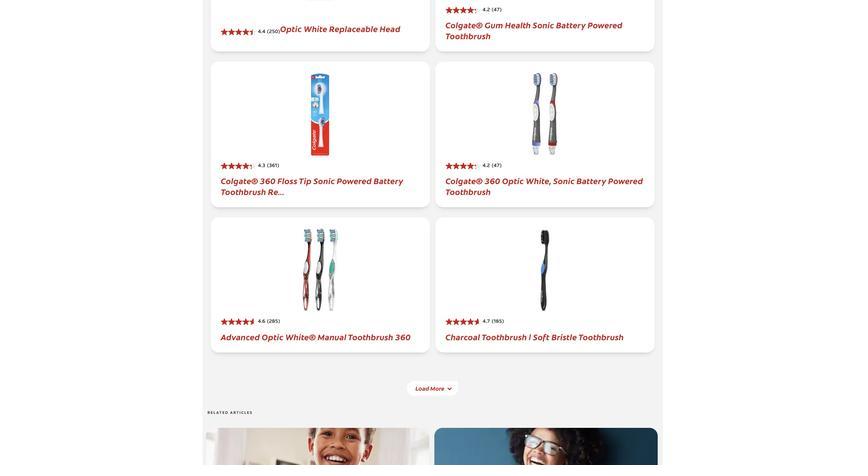 Task type: vqa. For each thing, say whether or not it's contained in the screenshot.


Task type: locate. For each thing, give the bounding box(es) containing it.
1 4.2 from the top
[[483, 8, 490, 13]]

sonic right white,
[[553, 175, 575, 186]]

battery
[[556, 19, 586, 30], [374, 175, 403, 186], [577, 175, 606, 186]]

powered for sonic
[[337, 175, 372, 186]]

colgate® inside colgate® 360 floss tip sonic powered battery toothbrush re...
[[221, 175, 258, 186]]

powered inside colgate® 360 floss tip sonic powered battery toothbrush re...
[[337, 175, 372, 186]]

replaceable
[[329, 23, 378, 34]]

optic
[[280, 23, 302, 34], [502, 175, 524, 186], [262, 331, 284, 342]]

2 4.2 (47) from the top
[[483, 164, 502, 169]]

1 4.2 (47) from the top
[[483, 8, 502, 13]]

sonic inside colgate® 360 floss tip sonic powered battery toothbrush re...
[[314, 175, 335, 186]]

charcoal
[[446, 331, 480, 342]]

1 vertical spatial 4.2 (47)
[[483, 164, 502, 169]]

4.3 (361)
[[258, 164, 279, 169]]

0 vertical spatial (47)
[[492, 8, 502, 13]]

optic left white,
[[502, 175, 524, 186]]

colgate® 360 optic white, sonic battery powered toothbrush
[[446, 175, 643, 197]]

powered inside colgate® gum health sonic battery powered toothbrush
[[588, 19, 623, 30]]

(47)
[[492, 8, 502, 13], [492, 164, 502, 169]]

colgate® 360 floss tip sonic powered battery toothbrush re...
[[221, 175, 403, 197]]

sonic right health
[[533, 19, 554, 30]]

360 inside colgate® 360 optic white, sonic battery powered toothbrush
[[485, 175, 500, 186]]

advanced
[[221, 331, 260, 342]]

sonic right tip
[[314, 175, 335, 186]]

powered
[[588, 19, 623, 30], [337, 175, 372, 186], [608, 175, 643, 186]]

360 inside colgate® 360 floss tip sonic powered battery toothbrush re...
[[260, 175, 276, 186]]

1 vertical spatial 4.2
[[483, 164, 490, 169]]

toothbrush inside colgate® 360 optic white, sonic battery powered toothbrush
[[446, 186, 491, 197]]

2 horizontal spatial 360
[[485, 175, 500, 186]]

1 (47) from the top
[[492, 8, 502, 13]]

white
[[304, 23, 327, 34]]

optic down (285)
[[262, 331, 284, 342]]

(47) for gum
[[492, 8, 502, 13]]

charcoal toothbrush | soft bristle toothbrush
[[446, 331, 624, 342]]

4.2 (47)
[[483, 8, 502, 13], [483, 164, 502, 169]]

colgate® inside colgate® 360 optic white, sonic battery powered toothbrush
[[446, 175, 483, 186]]

4.6 (285)
[[258, 320, 280, 324]]

2 vertical spatial optic
[[262, 331, 284, 342]]

battery inside colgate® 360 floss tip sonic powered battery toothbrush re...
[[374, 175, 403, 186]]

(250)
[[267, 30, 280, 34]]

white,
[[526, 175, 552, 186]]

4.4 (250)
[[258, 30, 280, 34]]

toothbrush
[[446, 30, 491, 41], [221, 186, 266, 197], [446, 186, 491, 197], [348, 331, 393, 342], [482, 331, 527, 342], [579, 331, 624, 342]]

(285)
[[267, 320, 280, 324]]

sonic for colgate® 360 optic white, sonic battery powered toothbrush
[[553, 175, 575, 186]]

360 for floss
[[260, 175, 276, 186]]

4.7
[[483, 320, 490, 324]]

footer containing colgate® gum health sonic battery powered toothbrush
[[202, 0, 663, 405]]

1 vertical spatial (47)
[[492, 164, 502, 169]]

tip
[[299, 175, 312, 186]]

1 vertical spatial optic
[[502, 175, 524, 186]]

colgate® for colgate® 360 floss tip sonic powered battery toothbrush re...
[[221, 175, 258, 186]]

optic inside colgate® 360 optic white, sonic battery powered toothbrush
[[502, 175, 524, 186]]

optic left white
[[280, 23, 302, 34]]

load
[[416, 384, 429, 392]]

2 4.2 from the top
[[483, 164, 490, 169]]

footer
[[202, 0, 663, 405]]

0 horizontal spatial 360
[[260, 175, 276, 186]]

1 horizontal spatial 360
[[395, 331, 411, 342]]

360
[[260, 175, 276, 186], [485, 175, 500, 186], [395, 331, 411, 342]]

4.7 (185)
[[483, 320, 504, 324]]

toothbrush inside colgate® 360 floss tip sonic powered battery toothbrush re...
[[221, 186, 266, 197]]

toothbrush inside colgate® gum health sonic battery powered toothbrush
[[446, 30, 491, 41]]

0 vertical spatial 4.2 (47)
[[483, 8, 502, 13]]

0 vertical spatial 4.2
[[483, 8, 490, 13]]

360 for optic
[[485, 175, 500, 186]]

battery inside colgate® gum health sonic battery powered toothbrush
[[556, 19, 586, 30]]

gum
[[485, 19, 503, 30]]

colgate® inside colgate® gum health sonic battery powered toothbrush
[[446, 19, 483, 30]]

related articles
[[208, 411, 253, 415]]

sonic inside colgate® 360 optic white, sonic battery powered toothbrush
[[553, 175, 575, 186]]

4.2
[[483, 8, 490, 13], [483, 164, 490, 169]]

colgate®
[[446, 19, 483, 30], [221, 175, 258, 186], [446, 175, 483, 186]]

sonic
[[533, 19, 554, 30], [314, 175, 335, 186], [553, 175, 575, 186]]

2 (47) from the top
[[492, 164, 502, 169]]



Task type: describe. For each thing, give the bounding box(es) containing it.
(185)
[[492, 320, 504, 324]]

white®
[[285, 331, 316, 342]]

re...
[[268, 186, 285, 197]]

load more button
[[407, 381, 458, 396]]

related
[[208, 411, 229, 415]]

optic white replaceable head
[[280, 23, 401, 34]]

manual
[[318, 331, 347, 342]]

4.2 for gum
[[483, 8, 490, 13]]

bristle
[[552, 331, 577, 342]]

advanced optic white® manual toothbrush 360
[[221, 331, 411, 342]]

battery inside colgate® 360 optic white, sonic battery powered toothbrush
[[577, 175, 606, 186]]

4.2 (47) for gum
[[483, 8, 502, 13]]

powered for battery
[[588, 19, 623, 30]]

soft
[[533, 331, 550, 342]]

head
[[380, 23, 401, 34]]

(47) for 360
[[492, 164, 502, 169]]

|
[[529, 331, 531, 342]]

floss
[[278, 175, 297, 186]]

colgate® for colgate® gum health sonic battery powered toothbrush
[[446, 19, 483, 30]]

0 vertical spatial optic
[[280, 23, 302, 34]]

powered inside colgate® 360 optic white, sonic battery powered toothbrush
[[608, 175, 643, 186]]

4.4
[[258, 30, 265, 34]]

articles
[[230, 411, 253, 415]]

colgate® for colgate® 360 optic white, sonic battery powered toothbrush
[[446, 175, 483, 186]]

4.6
[[258, 320, 265, 324]]

4.2 (47) for 360
[[483, 164, 502, 169]]

sonic inside colgate® gum health sonic battery powered toothbrush
[[533, 19, 554, 30]]

load more
[[416, 384, 445, 392]]

4.2 for 360
[[483, 164, 490, 169]]

colgate® gum health sonic battery powered toothbrush
[[446, 19, 623, 41]]

4.3
[[258, 164, 265, 169]]

(361)
[[267, 164, 279, 169]]

health
[[505, 19, 531, 30]]

sonic for colgate® 360 floss tip sonic powered battery toothbrush re...
[[314, 175, 335, 186]]

more
[[430, 384, 445, 392]]



